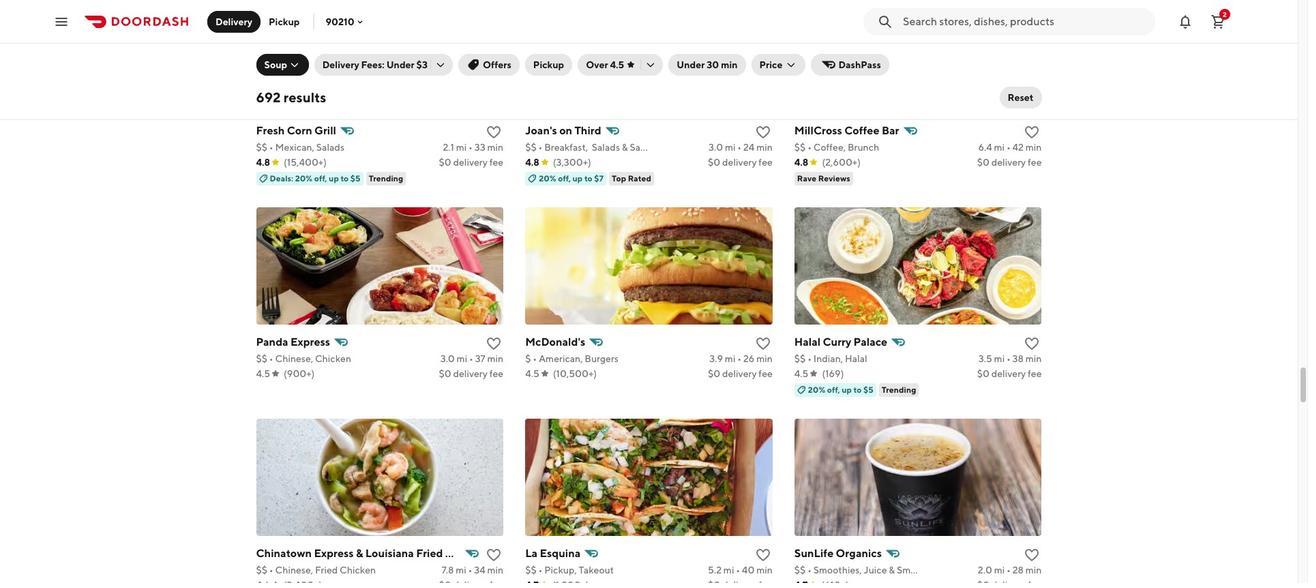 Task type: vqa. For each thing, say whether or not it's contained in the screenshot.


Task type: locate. For each thing, give the bounding box(es) containing it.
2
[[1223, 10, 1227, 18]]

4.5 right over
[[610, 59, 624, 70]]

$​0 down 6.4 at the top right of the page
[[977, 157, 990, 168]]

under left 30
[[677, 59, 705, 70]]

express up $$ • chinese, chicken
[[290, 335, 330, 348]]

1 horizontal spatial $5
[[863, 384, 874, 395]]

$​0 delivery fee for corn
[[439, 157, 503, 168]]

delivery
[[453, 157, 488, 168], [722, 157, 757, 168], [992, 157, 1026, 168], [453, 368, 488, 379], [722, 368, 757, 379], [992, 368, 1026, 379]]

• left 28
[[1007, 565, 1011, 575]]

delivery for curry
[[992, 368, 1026, 379]]

$$ down the la
[[525, 565, 537, 575]]

0 vertical spatial pickup button
[[261, 11, 308, 32]]

up down $$ • mexican, salads
[[329, 173, 339, 183]]

2 under from the left
[[677, 59, 705, 70]]

halal curry palace
[[795, 335, 888, 348]]

fee down 6.4 mi • 42 min
[[1028, 157, 1042, 168]]

mi for la esquina
[[724, 565, 734, 575]]

$$ • pickup, takeout
[[525, 565, 614, 575]]

3.0 left 37
[[440, 353, 455, 364]]

halal up indian,
[[795, 335, 821, 348]]

halal
[[795, 335, 821, 348], [845, 353, 867, 364]]

click to add this store to your saved list image up the 7.8 mi • 34 min
[[486, 547, 502, 563]]

$$ left indian,
[[795, 353, 806, 364]]

off, for halal curry palace
[[827, 384, 840, 395]]

0 vertical spatial &
[[622, 142, 628, 153]]

up down (169) at the bottom of the page
[[842, 384, 852, 395]]

min for halal curry palace
[[1026, 353, 1042, 364]]

1 horizontal spatial trending
[[882, 384, 916, 395]]

30
[[707, 59, 719, 70]]

takeout
[[579, 565, 614, 575]]

1 vertical spatial halal
[[845, 353, 867, 364]]

1 horizontal spatial &
[[622, 142, 628, 153]]

pickup for pickup button to the left
[[269, 16, 300, 27]]

& left "sandwiches"
[[622, 142, 628, 153]]

& for joan's on third
[[622, 142, 628, 153]]

delivery for delivery
[[216, 16, 252, 27]]

click to add this store to your saved list image up '3.9 mi • 26 min'
[[755, 335, 771, 352]]

chinese, for panda
[[275, 353, 313, 364]]

4.8 for fresh corn grill
[[256, 157, 270, 168]]

1 horizontal spatial pickup
[[533, 59, 564, 70]]

fee down 3.0 mi • 24 min
[[759, 157, 773, 168]]

$$ • coffee, brunch
[[795, 142, 879, 153]]

fee down 3.0 mi • 37 min
[[490, 368, 503, 379]]

2 horizontal spatial to
[[854, 384, 862, 395]]

1 horizontal spatial up
[[573, 173, 583, 183]]

coffee
[[845, 124, 880, 137]]

4.8 up rave
[[795, 157, 809, 168]]

delivery down 2.1 mi • 33 min
[[453, 157, 488, 168]]

mi
[[456, 142, 467, 153], [725, 142, 736, 153], [994, 142, 1005, 153], [457, 353, 467, 364], [725, 353, 736, 364], [994, 353, 1005, 364], [456, 565, 466, 575], [724, 565, 734, 575], [994, 565, 1005, 575]]

0 vertical spatial express
[[290, 335, 330, 348]]

to down $$ • mexican, salads
[[341, 173, 349, 183]]

panda
[[256, 335, 288, 348]]

to for halal
[[854, 384, 862, 395]]

& right juice
[[889, 565, 895, 575]]

fee for on
[[759, 157, 773, 168]]

20% down (169) at the bottom of the page
[[808, 384, 826, 395]]

2 horizontal spatial up
[[842, 384, 852, 395]]

under inside button
[[677, 59, 705, 70]]

delivery down 3.0 mi • 24 min
[[722, 157, 757, 168]]

• left 40
[[736, 565, 740, 575]]

min right 34
[[487, 565, 503, 575]]

mi right 2.1
[[456, 142, 467, 153]]

min right 30
[[721, 59, 738, 70]]

top
[[612, 173, 626, 183]]

mi for chinatown express & louisiana fried chicken
[[456, 565, 466, 575]]

0 vertical spatial trending
[[369, 173, 403, 183]]

1 horizontal spatial to
[[584, 173, 593, 183]]

mi for panda express
[[457, 353, 467, 364]]

26
[[743, 353, 755, 364]]

2 horizontal spatial off,
[[827, 384, 840, 395]]

fee down 2.1 mi • 33 min
[[490, 157, 503, 168]]

1 horizontal spatial off,
[[558, 173, 571, 183]]

under left the $3
[[386, 59, 415, 70]]

$$ • indian, halal
[[795, 353, 867, 364]]

click to add this store to your saved list image for bar
[[1024, 124, 1040, 140]]

chicken down chinatown express & louisiana fried chicken
[[340, 565, 376, 575]]

deals: 20% off, up to $5
[[270, 173, 361, 183]]

mi for halal curry palace
[[994, 353, 1005, 364]]

off, down (169) at the bottom of the page
[[827, 384, 840, 395]]

mexican,
[[275, 142, 314, 153]]

3.5
[[979, 353, 992, 364]]

min right 42 on the top
[[1026, 142, 1042, 153]]

delivery down 3.0 mi • 37 min
[[453, 368, 488, 379]]

trending
[[369, 173, 403, 183], [882, 384, 916, 395]]

notification bell image
[[1177, 13, 1194, 30]]

1 horizontal spatial salads
[[592, 142, 620, 153]]

3 4.8 from the left
[[795, 157, 809, 168]]

min for fresh corn grill
[[487, 142, 503, 153]]

4.5 down panda
[[256, 368, 270, 379]]

4.8 down joan's
[[525, 157, 539, 168]]

smoothie
[[897, 565, 939, 575]]

pickup
[[269, 16, 300, 27], [533, 59, 564, 70]]

fried up 7.8
[[416, 547, 443, 560]]

2.0
[[978, 565, 992, 575]]

breakfast,
[[544, 142, 588, 153]]

1 horizontal spatial delivery
[[322, 59, 359, 70]]

salads down grill
[[316, 142, 344, 153]]

1 vertical spatial delivery
[[322, 59, 359, 70]]

1 vertical spatial pickup button
[[525, 54, 572, 76]]

mi right 2.0
[[994, 565, 1005, 575]]

reviews
[[818, 173, 850, 183]]

min for panda express
[[487, 353, 503, 364]]

express up "$$ • chinese, fried chicken"
[[314, 547, 354, 560]]

soup button
[[256, 54, 309, 76]]

click to add this store to your saved list image
[[486, 335, 502, 352], [755, 335, 771, 352], [1024, 335, 1040, 352], [486, 547, 502, 563]]

• down panda
[[269, 353, 273, 364]]

joan's on third
[[525, 124, 601, 137]]

1 chinese, from the top
[[275, 353, 313, 364]]

1 vertical spatial pickup
[[533, 59, 564, 70]]

4.5 down $
[[525, 368, 539, 379]]

• left 42 on the top
[[1007, 142, 1011, 153]]

chicken up the 7.8 mi • 34 min
[[445, 547, 487, 560]]

20% down "(15,400+)"
[[295, 173, 313, 183]]

express
[[290, 335, 330, 348], [314, 547, 354, 560]]

3.0 mi • 24 min
[[709, 142, 773, 153]]

$​0 for halal curry palace
[[977, 368, 990, 379]]

la esquina
[[525, 547, 581, 560]]

0 vertical spatial delivery
[[216, 16, 252, 27]]

click to add this store to your saved list image up 3.0 mi • 37 min
[[486, 335, 502, 352]]

min inside button
[[721, 59, 738, 70]]

4.5 for mcdonald's
[[525, 368, 539, 379]]

min right 40
[[757, 565, 773, 575]]

0 horizontal spatial off,
[[314, 173, 327, 183]]

mi right 5.2
[[724, 565, 734, 575]]

indian,
[[814, 353, 843, 364]]

$$ • chinese, fried chicken
[[256, 565, 376, 575]]

up down (3,300+)
[[573, 173, 583, 183]]

$​0 delivery fee down '3.9 mi • 26 min'
[[708, 368, 773, 379]]

min right 28
[[1026, 565, 1042, 575]]

2 horizontal spatial 4.8
[[795, 157, 809, 168]]

smoothies,
[[814, 565, 862, 575]]

$​0 delivery fee down 6.4 mi • 42 min
[[977, 157, 1042, 168]]

min for mcdonald's
[[757, 353, 773, 364]]

fried
[[416, 547, 443, 560], [315, 565, 338, 575]]

$​0 down 2.1
[[439, 157, 451, 168]]

2 4.8 from the left
[[525, 157, 539, 168]]

fried down chinatown express & louisiana fried chicken
[[315, 565, 338, 575]]

delivery down 3.5 mi • 38 min
[[992, 368, 1026, 379]]

20% off, up to $7
[[539, 173, 604, 183]]

0 horizontal spatial fried
[[315, 565, 338, 575]]

0 horizontal spatial halal
[[795, 335, 821, 348]]

pickup button left over
[[525, 54, 572, 76]]

fee down 3.5 mi • 38 min
[[1028, 368, 1042, 379]]

trending for palace
[[882, 384, 916, 395]]

click to add this store to your saved list image
[[486, 124, 502, 140], [755, 124, 771, 140], [1024, 124, 1040, 140], [755, 547, 771, 563], [1024, 547, 1040, 563]]

reset button
[[1000, 87, 1042, 108]]

4.8
[[256, 157, 270, 168], [525, 157, 539, 168], [795, 157, 809, 168]]

click to add this store to your saved list image up 2.1 mi • 33 min
[[486, 124, 502, 140]]

0 horizontal spatial 4.8
[[256, 157, 270, 168]]

$$ down millcross
[[795, 142, 806, 153]]

corn
[[287, 124, 312, 137]]

$​0 delivery fee for coffee
[[977, 157, 1042, 168]]

1 vertical spatial express
[[314, 547, 354, 560]]

0 vertical spatial fried
[[416, 547, 443, 560]]

• down joan's
[[538, 142, 543, 153]]

2 salads from the left
[[592, 142, 620, 153]]

pickup up soup button
[[269, 16, 300, 27]]

esquina
[[540, 547, 581, 560]]

• left 34
[[468, 565, 472, 575]]

0 horizontal spatial $5
[[350, 173, 361, 183]]

2 chinese, from the top
[[275, 565, 313, 575]]

$​0 down 3.0 mi • 37 min
[[439, 368, 451, 379]]

$​0 delivery fee down 2.1 mi • 33 min
[[439, 157, 503, 168]]

0 horizontal spatial under
[[386, 59, 415, 70]]

min right 33
[[487, 142, 503, 153]]

min for joan's on third
[[757, 142, 773, 153]]

off, down "(15,400+)"
[[314, 173, 327, 183]]

min right '26'
[[757, 353, 773, 364]]

2 vertical spatial &
[[889, 565, 895, 575]]

$$ down panda
[[256, 353, 267, 364]]

click to add this store to your saved list image up 3.5 mi • 38 min
[[1024, 335, 1040, 352]]

mi for mcdonald's
[[725, 353, 736, 364]]

1 4.8 from the left
[[256, 157, 270, 168]]

• left the '24'
[[737, 142, 742, 153]]

$​0 for fresh corn grill
[[439, 157, 451, 168]]

1 horizontal spatial 3.0
[[709, 142, 723, 153]]

& left louisiana
[[356, 547, 363, 560]]

to for joan's
[[584, 173, 593, 183]]

mi right 3.5
[[994, 353, 1005, 364]]

34
[[474, 565, 485, 575]]

mi right 7.8
[[456, 565, 466, 575]]

0 horizontal spatial 3.0
[[440, 353, 455, 364]]

$​0 delivery fee
[[439, 157, 503, 168], [708, 157, 773, 168], [977, 157, 1042, 168], [439, 368, 503, 379], [708, 368, 773, 379], [977, 368, 1042, 379]]

$7
[[594, 173, 604, 183]]

$​0 for millcross coffee bar
[[977, 157, 990, 168]]

1 horizontal spatial pickup button
[[525, 54, 572, 76]]

692 results
[[256, 89, 326, 105]]

off, down (3,300+)
[[558, 173, 571, 183]]

1 horizontal spatial halal
[[845, 353, 867, 364]]

mi left the '24'
[[725, 142, 736, 153]]

0 horizontal spatial salads
[[316, 142, 344, 153]]

up for joan's on third
[[573, 173, 583, 183]]

• left '26'
[[737, 353, 741, 364]]

mi for millcross coffee bar
[[994, 142, 1005, 153]]

$​0 down 3.0 mi • 24 min
[[708, 157, 720, 168]]

mi right 6.4 at the top right of the page
[[994, 142, 1005, 153]]

mi for fresh corn grill
[[456, 142, 467, 153]]

$$ down chinatown
[[256, 565, 267, 575]]

pickup left over
[[533, 59, 564, 70]]

min
[[721, 59, 738, 70], [487, 142, 503, 153], [757, 142, 773, 153], [1026, 142, 1042, 153], [487, 353, 503, 364], [757, 353, 773, 364], [1026, 353, 1042, 364], [487, 565, 503, 575], [757, 565, 773, 575], [1026, 565, 1042, 575]]

delivery
[[216, 16, 252, 27], [322, 59, 359, 70]]

3.0 for joan's on third
[[709, 142, 723, 153]]

2.0 mi • 28 min
[[978, 565, 1042, 575]]

1 vertical spatial trending
[[882, 384, 916, 395]]

28
[[1013, 565, 1024, 575]]

90210 button
[[326, 16, 365, 27]]

1 horizontal spatial 20%
[[539, 173, 556, 183]]

• left 38
[[1007, 353, 1011, 364]]

40
[[742, 565, 755, 575]]

1 horizontal spatial under
[[677, 59, 705, 70]]

rave reviews
[[797, 173, 850, 183]]

0 vertical spatial $5
[[350, 173, 361, 183]]

click to add this store to your saved list image for chinatown express & louisiana fried chicken
[[486, 547, 502, 563]]

salads for fresh corn grill
[[316, 142, 344, 153]]

38
[[1013, 353, 1024, 364]]

0 vertical spatial pickup
[[269, 16, 300, 27]]

2 horizontal spatial 20%
[[808, 384, 826, 395]]

$​0 delivery fee down 3.0 mi • 37 min
[[439, 368, 503, 379]]

click to add this store to your saved list image up 6.4 mi • 42 min
[[1024, 124, 1040, 140]]

4.5 for halal curry palace
[[795, 368, 809, 379]]

delivery inside button
[[216, 16, 252, 27]]

20% for halal curry palace
[[808, 384, 826, 395]]

delivery for corn
[[453, 157, 488, 168]]

0 horizontal spatial delivery
[[216, 16, 252, 27]]

2.1
[[443, 142, 454, 153]]

rated
[[628, 173, 651, 183]]

mi right 3.9
[[725, 353, 736, 364]]

grill
[[314, 124, 336, 137]]

1 vertical spatial 3.0
[[440, 353, 455, 364]]

3.0 left the '24'
[[709, 142, 723, 153]]

0 vertical spatial chinese,
[[275, 353, 313, 364]]

1 salads from the left
[[316, 142, 344, 153]]

4.5 inside button
[[610, 59, 624, 70]]

to left $7 on the top left
[[584, 173, 593, 183]]

3.5 mi • 38 min
[[979, 353, 1042, 364]]

deals:
[[270, 173, 293, 183]]

0 horizontal spatial pickup
[[269, 16, 300, 27]]

1 vertical spatial $5
[[863, 384, 874, 395]]

delivery down 6.4 mi • 42 min
[[992, 157, 1026, 168]]

1 horizontal spatial 4.8
[[525, 157, 539, 168]]

42
[[1013, 142, 1024, 153]]

1 horizontal spatial fried
[[416, 547, 443, 560]]

0 horizontal spatial trending
[[369, 173, 403, 183]]

(169)
[[822, 368, 844, 379]]

halal down the "palace"
[[845, 353, 867, 364]]

2 horizontal spatial &
[[889, 565, 895, 575]]

palace
[[854, 335, 888, 348]]

1 vertical spatial chinese,
[[275, 565, 313, 575]]

0 vertical spatial 3.0
[[709, 142, 723, 153]]

2 vertical spatial chicken
[[340, 565, 376, 575]]

off,
[[314, 173, 327, 183], [558, 173, 571, 183], [827, 384, 840, 395]]

$$ for millcross coffee bar
[[795, 142, 806, 153]]

min for sunlife organics
[[1026, 565, 1042, 575]]

0 horizontal spatial to
[[341, 173, 349, 183]]

salads for joan's on third
[[592, 142, 620, 153]]

20% for joan's on third
[[539, 173, 556, 183]]

pickup button up soup button
[[261, 11, 308, 32]]

3.0 for panda express
[[440, 353, 455, 364]]

1 vertical spatial &
[[356, 547, 363, 560]]

fee for express
[[490, 368, 503, 379]]

$$ down joan's
[[525, 142, 537, 153]]

salads
[[316, 142, 344, 153], [592, 142, 620, 153]]

$$ • smoothies, juice & smoothie
[[795, 565, 939, 575]]

min right 37
[[487, 353, 503, 364]]

$3
[[416, 59, 428, 70]]



Task type: describe. For each thing, give the bounding box(es) containing it.
0 horizontal spatial pickup button
[[261, 11, 308, 32]]

$​0 delivery fee for curry
[[977, 368, 1042, 379]]

$$ for la esquina
[[525, 565, 537, 575]]

click to add this store to your saved list image for halal curry palace
[[1024, 335, 1040, 352]]

click to add this store to your saved list image for panda express
[[486, 335, 502, 352]]

millcross coffee bar
[[795, 124, 899, 137]]

• down fresh
[[269, 142, 273, 153]]

chinatown
[[256, 547, 312, 560]]

pickup for bottom pickup button
[[533, 59, 564, 70]]

Store search: begin typing to search for stores available on DoorDash text field
[[903, 14, 1147, 29]]

under 30 min button
[[669, 54, 746, 76]]

sandwiches
[[630, 142, 682, 153]]

over
[[586, 59, 608, 70]]

burgers
[[585, 353, 619, 364]]

chinatown express & louisiana fried chicken
[[256, 547, 487, 560]]

• right $
[[533, 353, 537, 364]]

offers
[[483, 59, 511, 70]]

reset
[[1008, 92, 1034, 103]]

0 horizontal spatial 20%
[[295, 173, 313, 183]]

• down chinatown
[[269, 565, 273, 575]]

3 items, open order cart image
[[1210, 13, 1226, 30]]

under 30 min
[[677, 59, 738, 70]]

1 vertical spatial fried
[[315, 565, 338, 575]]

692
[[256, 89, 281, 105]]

2 button
[[1205, 8, 1232, 35]]

joan's
[[525, 124, 557, 137]]

panda express
[[256, 335, 330, 348]]

$$ for joan's on third
[[525, 142, 537, 153]]

4.5 for panda express
[[256, 368, 270, 379]]

(900+)
[[284, 368, 315, 379]]

• left pickup,
[[538, 565, 543, 575]]

juice
[[864, 565, 887, 575]]

0 vertical spatial halal
[[795, 335, 821, 348]]

curry
[[823, 335, 851, 348]]

trending for grill
[[369, 173, 403, 183]]

$$ for fresh corn grill
[[256, 142, 267, 153]]

$$ for halal curry palace
[[795, 353, 806, 364]]

$​0 delivery fee for express
[[439, 368, 503, 379]]

• left 37
[[469, 353, 473, 364]]

20% off, up to $5
[[808, 384, 874, 395]]

fee for coffee
[[1028, 157, 1042, 168]]

open menu image
[[53, 13, 70, 30]]

click to add this store to your saved list image up 2.0 mi • 28 min
[[1024, 547, 1040, 563]]

click to add this store to your saved list image for third
[[755, 124, 771, 140]]

delivery for on
[[722, 157, 757, 168]]

mi for sunlife organics
[[994, 565, 1005, 575]]

$
[[525, 353, 531, 364]]

min for millcross coffee bar
[[1026, 142, 1042, 153]]

price
[[760, 59, 783, 70]]

express for chinatown
[[314, 547, 354, 560]]

$$ • chinese, chicken
[[256, 353, 351, 364]]

click to add this store to your saved list image for mcdonald's
[[755, 335, 771, 352]]

over 4.5
[[586, 59, 624, 70]]

5.2 mi • 40 min
[[708, 565, 773, 575]]

sunlife
[[795, 547, 834, 560]]

$$ for chinatown express & louisiana fried chicken
[[256, 565, 267, 575]]

sunlife organics
[[795, 547, 882, 560]]

3.0 mi • 37 min
[[440, 353, 503, 364]]

& for sunlife organics
[[889, 565, 895, 575]]

7.8 mi • 34 min
[[442, 565, 503, 575]]

delivery for express
[[453, 368, 488, 379]]

soup
[[264, 59, 287, 70]]

click to add this store to your saved list image for grill
[[486, 124, 502, 140]]

$​0 for mcdonald's
[[708, 368, 720, 379]]

fee for curry
[[1028, 368, 1042, 379]]

4.8 for millcross coffee bar
[[795, 157, 809, 168]]

$$ for panda express
[[256, 353, 267, 364]]

chinese, for chinatown
[[275, 565, 313, 575]]

fresh
[[256, 124, 285, 137]]

delivery button
[[207, 11, 261, 32]]

organics
[[836, 547, 882, 560]]

top rated
[[612, 173, 651, 183]]

1 under from the left
[[386, 59, 415, 70]]

$​0 for panda express
[[439, 368, 451, 379]]

fee down '3.9 mi • 26 min'
[[759, 368, 773, 379]]

fresh corn grill
[[256, 124, 336, 137]]

delivery down '3.9 mi • 26 min'
[[722, 368, 757, 379]]

0 horizontal spatial &
[[356, 547, 363, 560]]

louisiana
[[365, 547, 414, 560]]

$$ • mexican, salads
[[256, 142, 344, 153]]

rave
[[797, 173, 817, 183]]

up for halal curry palace
[[842, 384, 852, 395]]

0 horizontal spatial up
[[329, 173, 339, 183]]

results
[[284, 89, 326, 105]]

pickup,
[[544, 565, 577, 575]]

2.1 mi • 33 min
[[443, 142, 503, 153]]

24
[[743, 142, 755, 153]]

min for la esquina
[[757, 565, 773, 575]]

• left indian,
[[808, 353, 812, 364]]

(10,500+)
[[553, 368, 597, 379]]

off, for joan's on third
[[558, 173, 571, 183]]

(15,400+)
[[284, 157, 327, 168]]

mi for joan's on third
[[725, 142, 736, 153]]

• down millcross
[[808, 142, 812, 153]]

7.8
[[442, 565, 454, 575]]

6.4
[[978, 142, 992, 153]]

0 vertical spatial chicken
[[315, 353, 351, 364]]

$​0 delivery fee for on
[[708, 157, 773, 168]]

3.9 mi • 26 min
[[710, 353, 773, 364]]

$$ • breakfast,  salads & sandwiches
[[525, 142, 682, 153]]

coffee,
[[814, 142, 846, 153]]

$ • american, burgers
[[525, 353, 619, 364]]

33
[[475, 142, 485, 153]]

(2,600+)
[[822, 157, 861, 168]]

• left 33
[[469, 142, 473, 153]]

1 vertical spatial chicken
[[445, 547, 487, 560]]

fee for corn
[[490, 157, 503, 168]]

• down sunlife
[[808, 565, 812, 575]]

over 4.5 button
[[578, 54, 663, 76]]

express for panda
[[290, 335, 330, 348]]

offers button
[[458, 54, 520, 76]]

delivery for coffee
[[992, 157, 1026, 168]]

click to add this store to your saved list image up 5.2 mi • 40 min
[[755, 547, 771, 563]]

min for chinatown express & louisiana fried chicken
[[487, 565, 503, 575]]

delivery fees: under $3
[[322, 59, 428, 70]]

37
[[475, 353, 485, 364]]

dashpass button
[[811, 54, 889, 76]]

$​0 for joan's on third
[[708, 157, 720, 168]]

4.8 for joan's on third
[[525, 157, 539, 168]]

delivery for delivery fees: under $3
[[322, 59, 359, 70]]

american,
[[539, 353, 583, 364]]

5.2
[[708, 565, 722, 575]]

6.4 mi • 42 min
[[978, 142, 1042, 153]]

(3,300+)
[[553, 157, 591, 168]]

third
[[575, 124, 601, 137]]

mcdonald's
[[525, 335, 586, 348]]

la
[[525, 547, 538, 560]]

$$ for sunlife organics
[[795, 565, 806, 575]]

millcross
[[795, 124, 842, 137]]

fees:
[[361, 59, 385, 70]]



